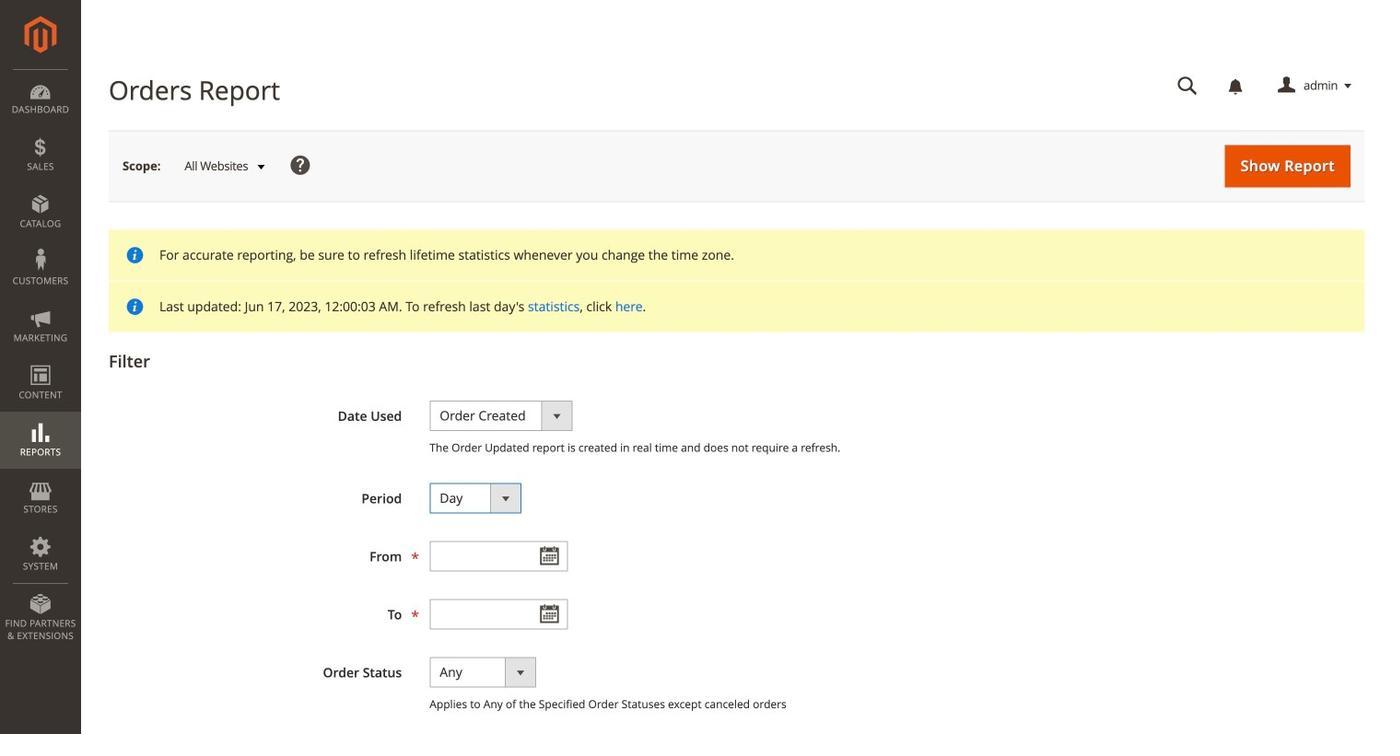 Task type: locate. For each thing, give the bounding box(es) containing it.
magento admin panel image
[[24, 16, 57, 53]]

menu bar
[[0, 69, 81, 652]]

None text field
[[1165, 70, 1211, 102], [430, 541, 568, 572], [430, 599, 568, 630], [1165, 70, 1211, 102], [430, 541, 568, 572], [430, 599, 568, 630]]



